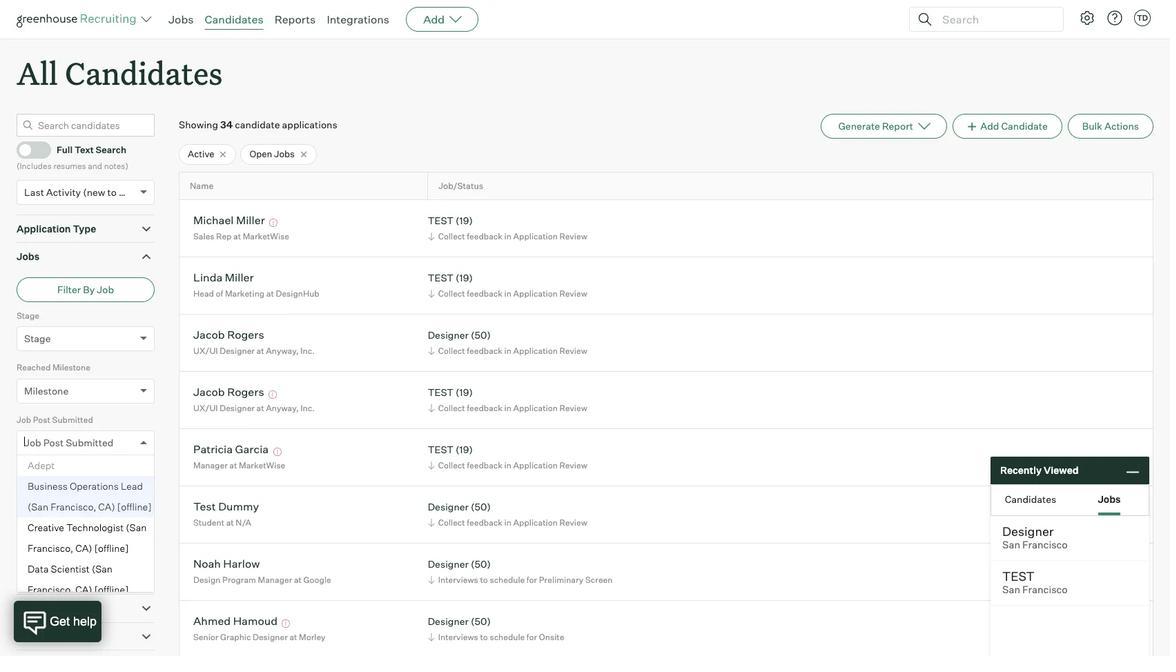 Task type: vqa. For each thing, say whether or not it's contained in the screenshot.


Task type: describe. For each thing, give the bounding box(es) containing it.
4 test (19) collect feedback in application review from the top
[[428, 444, 588, 471]]

0 vertical spatial submitted
[[52, 415, 93, 425]]

add candidate link
[[953, 114, 1063, 139]]

job post submitted element
[[17, 414, 155, 657]]

manager inside the noah harlow design program manager at google
[[258, 575, 292, 586]]

manager at marketwise
[[193, 461, 286, 471]]

application for second collect feedback in application review link from the top of the page
[[514, 289, 558, 299]]

resumes
[[53, 161, 86, 171]]

by
[[83, 284, 95, 295]]

francisco for test
[[1023, 584, 1068, 597]]

0 vertical spatial form
[[17, 516, 37, 527]]

application for first collect feedback in application review link from the bottom of the page
[[514, 518, 558, 528]]

1 vertical spatial job
[[17, 415, 31, 425]]

test (19) collect feedback in application review for ux/ui designer at anyway, inc.
[[428, 387, 588, 414]]

to
[[34, 468, 44, 479]]

collect for third collect feedback in application review link from the bottom of the page
[[438, 403, 465, 414]]

job/status
[[439, 181, 484, 191]]

michael miller
[[193, 214, 265, 228]]

generate report
[[839, 120, 914, 132]]

To be sent checkbox
[[19, 468, 28, 477]]

5 feedback from the top
[[467, 461, 503, 471]]

designer (50) collect feedback in application review for dummy
[[428, 502, 588, 528]]

5 in from the top
[[505, 461, 512, 471]]

0 vertical spatial milestone
[[52, 363, 90, 373]]

candidates inside tab list
[[1006, 494, 1057, 505]]

reports
[[275, 12, 316, 26]]

full text search (includes resumes and notes)
[[17, 144, 128, 171]]

to for designer (50) interviews to schedule for onsite
[[480, 633, 488, 643]]

0 vertical spatial marketwise
[[243, 231, 289, 242]]

francisco, for technologist
[[28, 543, 73, 555]]

bulk actions
[[1083, 120, 1140, 132]]

5 collect feedback in application review link from the top
[[426, 459, 591, 472]]

ux/ui inside the jacob rogers ux/ui designer at anyway, inc.
[[193, 346, 218, 356]]

creative
[[28, 522, 64, 534]]

3 collect feedback in application review link from the top
[[426, 345, 591, 358]]

actions
[[1105, 120, 1140, 132]]

4 (19) from the top
[[456, 444, 473, 456]]

michael miller has been in application review for more than 5 days image
[[268, 219, 280, 228]]

collect for first collect feedback in application review link from the bottom of the page
[[438, 518, 465, 528]]

(san for creative technologist (san francisco, ca) [offline]
[[126, 522, 147, 534]]

inc. inside the jacob rogers ux/ui designer at anyway, inc.
[[301, 346, 315, 356]]

profile
[[17, 575, 47, 587]]

a
[[55, 539, 60, 550]]

add candidate
[[981, 120, 1048, 132]]

test
[[193, 500, 216, 514]]

business
[[28, 481, 68, 493]]

2 collect feedback in application review link from the top
[[426, 287, 591, 300]]

(50) for jacob rogers
[[471, 330, 491, 342]]

[offline] for data scientist (san francisco, ca) [offline]
[[94, 585, 129, 596]]

screen
[[586, 575, 613, 586]]

0 vertical spatial candidates
[[205, 12, 264, 26]]

sales
[[193, 231, 215, 242]]

designer inside designer (50) interviews to schedule for onsite
[[428, 616, 469, 628]]

add for add candidate
[[981, 120, 1000, 132]]

test dummy link
[[193, 500, 259, 516]]

ahmed
[[193, 615, 231, 629]]

1 jacob rogers link from the top
[[193, 328, 264, 344]]

noah harlow link
[[193, 558, 260, 574]]

rep
[[216, 231, 232, 242]]

applications
[[282, 119, 338, 131]]

add button
[[406, 7, 479, 32]]

data scientist (san francisco, ca) [offline] option
[[17, 560, 154, 601]]

and
[[88, 161, 102, 171]]

jobs link
[[169, 12, 194, 26]]

3 feedback from the top
[[467, 346, 503, 356]]

interviews to schedule for onsite link
[[426, 631, 568, 644]]

type
[[73, 223, 96, 235]]

n/a
[[236, 518, 251, 528]]

reached milestone element
[[17, 361, 155, 414]]

ca) for technologist
[[75, 543, 92, 555]]

miller for linda
[[225, 271, 254, 285]]

2 ux/ui from the top
[[193, 403, 218, 414]]

schedule for designer (50) interviews to schedule for onsite
[[490, 633, 525, 643]]

designer inside designer san francisco
[[1003, 524, 1055, 540]]

name
[[190, 181, 214, 191]]

linda
[[193, 271, 223, 285]]

select
[[24, 539, 53, 550]]

senior
[[193, 633, 219, 643]]

stage element
[[17, 309, 155, 361]]

ahmed hamoud has been in onsite for more than 21 days image
[[280, 621, 293, 629]]

designer (50) interviews to schedule for preliminary screen
[[428, 559, 613, 586]]

review for 6th collect feedback in application review link from the bottom
[[560, 231, 588, 242]]

application for 6th collect feedback in application review link from the bottom
[[514, 231, 558, 242]]

designer inside the jacob rogers ux/ui designer at anyway, inc.
[[220, 346, 255, 356]]

configure image
[[1080, 10, 1096, 26]]

Search candidates field
[[17, 114, 155, 137]]

data
[[28, 564, 49, 576]]

td button
[[1132, 7, 1154, 29]]

design
[[193, 575, 221, 586]]

graphic
[[220, 633, 251, 643]]

test dummy student at n/a
[[193, 500, 259, 528]]

form element
[[17, 515, 155, 567]]

patricia garcia has been in application review for more than 5 days image
[[271, 449, 284, 457]]

rogers for jacob rogers ux/ui designer at anyway, inc.
[[227, 328, 264, 342]]

pending
[[34, 492, 68, 503]]

filter by job button
[[17, 277, 155, 302]]

designer san francisco
[[1003, 524, 1068, 552]]

for for designer (50) interviews to schedule for preliminary screen
[[527, 575, 538, 586]]

patricia garcia
[[193, 443, 269, 457]]

designhub
[[276, 289, 320, 299]]

generate
[[839, 120, 881, 132]]

0 vertical spatial stage
[[17, 311, 39, 321]]

search
[[96, 144, 126, 155]]

san for test
[[1003, 584, 1021, 597]]

linda miller head of marketing at designhub
[[193, 271, 320, 299]]

ca) for scientist
[[75, 585, 92, 596]]

filter by job
[[57, 284, 114, 295]]

onsite
[[539, 633, 565, 643]]

(new
[[83, 186, 105, 198]]

job inside filter by job button
[[97, 284, 114, 295]]

select a form
[[24, 539, 86, 550]]

test for ux/ui designer at anyway, inc.
[[428, 387, 454, 399]]

34
[[220, 119, 233, 131]]

test for head of marketing at designhub
[[428, 272, 454, 284]]

rogers for jacob rogers
[[227, 386, 264, 400]]

recently
[[1001, 465, 1042, 477]]

business operations lead (san francisco, ca) [offline]
[[28, 481, 152, 513]]

collect for second collect feedback in application review link from the top of the page
[[438, 289, 465, 299]]

4 collect feedback in application review link from the top
[[426, 402, 591, 415]]

ca) inside business operations lead (san francisco, ca) [offline]
[[98, 502, 115, 513]]

(50) for test dummy
[[471, 502, 491, 514]]

be
[[46, 468, 57, 479]]

5 review from the top
[[560, 461, 588, 471]]

last activity (new to old)
[[24, 186, 137, 198]]

patricia
[[193, 443, 233, 457]]

ahmed hamoud link
[[193, 615, 278, 631]]

review for 4th collect feedback in application review link from the bottom of the page
[[560, 346, 588, 356]]

open jobs
[[250, 149, 295, 160]]

2 anyway, from the top
[[266, 403, 299, 414]]

dummy
[[218, 500, 259, 514]]

1 vertical spatial stage
[[24, 333, 51, 345]]

ux/ui designer at anyway, inc.
[[193, 403, 315, 414]]

designer inside the designer (50) interviews to schedule for preliminary screen
[[428, 559, 469, 571]]

scientist
[[51, 564, 90, 576]]

at inside linda miller head of marketing at designhub
[[267, 289, 274, 299]]

active
[[188, 149, 214, 160]]

bulk actions link
[[1069, 114, 1154, 139]]

recently viewed
[[1001, 465, 1079, 477]]

michael miller link
[[193, 214, 265, 230]]

1 feedback from the top
[[467, 231, 503, 242]]

at inside test dummy student at n/a
[[226, 518, 234, 528]]

senior graphic designer at morley
[[193, 633, 326, 643]]

(san for data scientist (san francisco, ca) [offline]
[[92, 564, 113, 576]]

(includes
[[17, 161, 52, 171]]

technologist
[[66, 522, 124, 534]]

checkmark image
[[23, 145, 33, 154]]

open
[[250, 149, 272, 160]]

generate report button
[[822, 114, 948, 139]]



Task type: locate. For each thing, give the bounding box(es) containing it.
viewed
[[1044, 465, 1079, 477]]

job post submitted up sent
[[24, 437, 114, 449]]

0 vertical spatial rogers
[[227, 328, 264, 342]]

francisco
[[1023, 540, 1068, 552], [1023, 584, 1068, 597]]

jacob down head
[[193, 328, 225, 342]]

francisco for designer
[[1023, 540, 1068, 552]]

francisco, for scientist
[[28, 585, 73, 596]]

2 designer (50) collect feedback in application review from the top
[[428, 502, 588, 528]]

san for designer
[[1003, 540, 1021, 552]]

0 horizontal spatial form
[[17, 516, 37, 527]]

4 review from the top
[[560, 403, 588, 414]]

None field
[[24, 432, 28, 455]]

review for second collect feedback in application review link from the top of the page
[[560, 289, 588, 299]]

test san francisco
[[1003, 569, 1068, 597]]

2 vertical spatial [offline]
[[94, 585, 129, 596]]

ca) down technologist
[[75, 543, 92, 555]]

1 vertical spatial ux/ui
[[193, 403, 218, 414]]

3 in from the top
[[505, 346, 512, 356]]

1 vertical spatial miller
[[225, 271, 254, 285]]

6 in from the top
[[505, 518, 512, 528]]

[offline] right the details
[[94, 585, 129, 596]]

review for first collect feedback in application review link from the bottom of the page
[[560, 518, 588, 528]]

preliminary
[[539, 575, 584, 586]]

in for third collect feedback in application review link from the bottom of the page
[[505, 403, 512, 414]]

francisco inside test san francisco
[[1023, 584, 1068, 597]]

submission
[[70, 492, 117, 503]]

(san
[[28, 502, 48, 513], [126, 522, 147, 534], [92, 564, 113, 576]]

1 vertical spatial jacob
[[193, 386, 225, 400]]

(50) inside the designer (50) interviews to schedule for preliminary screen
[[471, 559, 491, 571]]

at inside the noah harlow design program manager at google
[[294, 575, 302, 586]]

(50) inside designer (50) interviews to schedule for onsite
[[471, 616, 491, 628]]

2 vertical spatial (san
[[92, 564, 113, 576]]

candidates right jobs link at the top left of page
[[205, 12, 264, 26]]

0 vertical spatial job post submitted
[[17, 415, 93, 425]]

jacob rogers link down the of
[[193, 328, 264, 344]]

creative technologist (san francisco, ca) [offline] option
[[17, 518, 154, 560]]

2 feedback from the top
[[467, 289, 503, 299]]

(san right scientist
[[92, 564, 113, 576]]

to left onsite
[[480, 633, 488, 643]]

none field inside job post submitted element
[[24, 432, 28, 455]]

san
[[1003, 540, 1021, 552], [1003, 584, 1021, 597]]

0 vertical spatial designer (50) collect feedback in application review
[[428, 330, 588, 356]]

rogers up 'ux/ui designer at anyway, inc.'
[[227, 386, 264, 400]]

old)
[[119, 186, 137, 198]]

marketing
[[225, 289, 265, 299]]

(19)
[[456, 215, 473, 227], [456, 272, 473, 284], [456, 387, 473, 399], [456, 444, 473, 456]]

source
[[17, 603, 50, 615]]

miller inside linda miller head of marketing at designhub
[[225, 271, 254, 285]]

francisco down designer san francisco
[[1023, 584, 1068, 597]]

pending submission
[[34, 492, 117, 503]]

0 vertical spatial francisco,
[[51, 502, 96, 513]]

program
[[222, 575, 256, 586]]

application
[[17, 223, 71, 235], [514, 231, 558, 242], [514, 289, 558, 299], [514, 346, 558, 356], [514, 403, 558, 414], [514, 461, 558, 471], [514, 518, 558, 528]]

at down patricia garcia link
[[230, 461, 237, 471]]

responsibility
[[17, 631, 84, 643]]

for for designer (50) interviews to schedule for onsite
[[527, 633, 538, 643]]

0 vertical spatial miller
[[236, 214, 265, 228]]

5 collect from the top
[[438, 461, 465, 471]]

marketwise down the michael miller has been in application review for more than 5 days "icon" in the left top of the page
[[243, 231, 289, 242]]

michael
[[193, 214, 234, 228]]

at
[[234, 231, 241, 242], [267, 289, 274, 299], [257, 346, 264, 356], [257, 403, 264, 414], [230, 461, 237, 471], [226, 518, 234, 528], [294, 575, 302, 586], [290, 633, 297, 643]]

google
[[304, 575, 331, 586]]

4 in from the top
[[505, 403, 512, 414]]

1 vertical spatial milestone
[[24, 385, 69, 397]]

2 vertical spatial francisco,
[[28, 585, 73, 596]]

collect for 6th collect feedback in application review link from the bottom
[[438, 231, 465, 242]]

for inside designer (50) interviews to schedule for onsite
[[527, 633, 538, 643]]

0 vertical spatial inc.
[[301, 346, 315, 356]]

[offline] inside business operations lead (san francisco, ca) [offline]
[[117, 502, 152, 513]]

ca) up technologist
[[98, 502, 115, 513]]

all candidates
[[17, 53, 223, 93]]

bulk
[[1083, 120, 1103, 132]]

for left onsite
[[527, 633, 538, 643]]

at right marketing in the top left of the page
[[267, 289, 274, 299]]

to inside designer (50) interviews to schedule for onsite
[[480, 633, 488, 643]]

milestone
[[52, 363, 90, 373], [24, 385, 69, 397]]

collect
[[438, 231, 465, 242], [438, 289, 465, 299], [438, 346, 465, 356], [438, 403, 465, 414], [438, 461, 465, 471], [438, 518, 465, 528]]

in for second collect feedback in application review link from the top of the page
[[505, 289, 512, 299]]

at inside the jacob rogers ux/ui designer at anyway, inc.
[[257, 346, 264, 356]]

anyway, down jacob rogers has been in application review for more than 5 days 'icon'
[[266, 403, 299, 414]]

tab list containing candidates
[[992, 486, 1150, 516]]

2 collect from the top
[[438, 289, 465, 299]]

3 (19) from the top
[[456, 387, 473, 399]]

schedule left onsite
[[490, 633, 525, 643]]

creative technologist (san francisco, ca) [offline]
[[28, 522, 147, 555]]

jacob
[[193, 328, 225, 342], [193, 386, 225, 400]]

1 jacob from the top
[[193, 328, 225, 342]]

milestone down "reached milestone"
[[24, 385, 69, 397]]

interviews for designer (50) interviews to schedule for onsite
[[438, 633, 479, 643]]

post
[[33, 415, 50, 425], [43, 437, 64, 449]]

0 vertical spatial jacob rogers link
[[193, 328, 264, 344]]

1 vertical spatial interviews
[[438, 633, 479, 643]]

1 vertical spatial inc.
[[301, 403, 315, 414]]

2 inc. from the top
[[301, 403, 315, 414]]

anyway, inside the jacob rogers ux/ui designer at anyway, inc.
[[266, 346, 299, 356]]

notes)
[[104, 161, 128, 171]]

tab list
[[992, 486, 1150, 516]]

(san inside business operations lead (san francisco, ca) [offline]
[[28, 502, 48, 513]]

in for 6th collect feedback in application review link from the bottom
[[505, 231, 512, 242]]

(19) for sales rep at marketwise
[[456, 215, 473, 227]]

milestone down stage element in the left of the page
[[52, 363, 90, 373]]

3 test (19) collect feedback in application review from the top
[[428, 387, 588, 414]]

1 horizontal spatial form
[[62, 539, 86, 550]]

to be sent
[[34, 468, 77, 479]]

job post submitted down 'reached milestone' element
[[17, 415, 93, 425]]

san up test san francisco at the right bottom
[[1003, 540, 1021, 552]]

(san inside creative technologist (san francisco, ca) [offline]
[[126, 522, 147, 534]]

2 interviews from the top
[[438, 633, 479, 643]]

manager
[[193, 461, 228, 471], [258, 575, 292, 586]]

test (19) collect feedback in application review for head of marketing at designhub
[[428, 272, 588, 299]]

manager right program
[[258, 575, 292, 586]]

jacob rogers has been in application review for more than 5 days image
[[267, 391, 279, 400]]

0 vertical spatial manager
[[193, 461, 228, 471]]

schedule inside designer (50) interviews to schedule for onsite
[[490, 633, 525, 643]]

1 vertical spatial candidates
[[65, 53, 223, 93]]

lead
[[121, 481, 143, 493]]

harlow
[[223, 558, 260, 572]]

0 horizontal spatial add
[[424, 12, 445, 26]]

at down ahmed hamoud has been in onsite for more than 21 days icon
[[290, 633, 297, 643]]

1 vertical spatial rogers
[[227, 386, 264, 400]]

review for third collect feedback in application review link from the bottom of the page
[[560, 403, 588, 414]]

1 francisco from the top
[[1023, 540, 1068, 552]]

rogers down marketing in the top left of the page
[[227, 328, 264, 342]]

3 review from the top
[[560, 346, 588, 356]]

0 vertical spatial post
[[33, 415, 50, 425]]

1 vertical spatial to
[[480, 575, 488, 586]]

head
[[193, 289, 214, 299]]

6 feedback from the top
[[467, 518, 503, 528]]

1 test (19) collect feedback in application review from the top
[[428, 215, 588, 242]]

student
[[193, 518, 225, 528]]

2 (50) from the top
[[471, 502, 491, 514]]

for
[[527, 575, 538, 586], [527, 633, 538, 643]]

reached milestone
[[17, 363, 90, 373]]

1 vertical spatial manager
[[258, 575, 292, 586]]

1 anyway, from the top
[[266, 346, 299, 356]]

test inside test san francisco
[[1003, 569, 1035, 584]]

integrations
[[327, 12, 390, 26]]

1 vertical spatial [offline]
[[94, 543, 129, 555]]

ux/ui down jacob rogers at the bottom of page
[[193, 403, 218, 414]]

(50)
[[471, 330, 491, 342], [471, 502, 491, 514], [471, 559, 491, 571], [471, 616, 491, 628]]

2 francisco from the top
[[1023, 584, 1068, 597]]

0 vertical spatial interviews
[[438, 575, 479, 586]]

submitted up sent
[[66, 437, 114, 449]]

[offline] inside creative technologist (san francisco, ca) [offline]
[[94, 543, 129, 555]]

candidate
[[235, 119, 280, 131]]

1 vertical spatial ca)
[[75, 543, 92, 555]]

ux/ui
[[193, 346, 218, 356], [193, 403, 218, 414]]

0 vertical spatial ca)
[[98, 502, 115, 513]]

1 vertical spatial designer (50) collect feedback in application review
[[428, 502, 588, 528]]

activity
[[46, 186, 81, 198]]

2 horizontal spatial (san
[[126, 522, 147, 534]]

marketwise down garcia
[[239, 461, 286, 471]]

schedule for designer (50) interviews to schedule for preliminary screen
[[490, 575, 525, 586]]

3 collect from the top
[[438, 346, 465, 356]]

1 horizontal spatial manager
[[258, 575, 292, 586]]

1 ux/ui from the top
[[193, 346, 218, 356]]

to for designer (50) interviews to schedule for preliminary screen
[[480, 575, 488, 586]]

ca) down scientist
[[75, 585, 92, 596]]

jacob up 'ux/ui designer at anyway, inc.'
[[193, 386, 225, 400]]

1 san from the top
[[1003, 540, 1021, 552]]

1 vertical spatial san
[[1003, 584, 1021, 597]]

0 vertical spatial schedule
[[490, 575, 525, 586]]

add inside popup button
[[424, 12, 445, 26]]

test (19) collect feedback in application review for sales rep at marketwise
[[428, 215, 588, 242]]

1 (19) from the top
[[456, 215, 473, 227]]

(19) for ux/ui designer at anyway, inc.
[[456, 387, 473, 399]]

jacob rogers ux/ui designer at anyway, inc.
[[193, 328, 315, 356]]

0 vertical spatial francisco
[[1023, 540, 1068, 552]]

0 vertical spatial jacob
[[193, 328, 225, 342]]

(san down pending submission option
[[28, 502, 48, 513]]

for left the preliminary
[[527, 575, 538, 586]]

full
[[57, 144, 73, 155]]

collect feedback in application review link
[[426, 230, 591, 243], [426, 287, 591, 300], [426, 345, 591, 358], [426, 402, 591, 415], [426, 459, 591, 472], [426, 517, 591, 530]]

form
[[17, 516, 37, 527], [62, 539, 86, 550]]

0 vertical spatial to
[[107, 186, 117, 198]]

4 collect from the top
[[438, 403, 465, 414]]

1 vertical spatial form
[[62, 539, 86, 550]]

form right a
[[62, 539, 86, 550]]

1 designer (50) collect feedback in application review from the top
[[428, 330, 588, 356]]

rogers
[[227, 328, 264, 342], [227, 386, 264, 400]]

1 vertical spatial add
[[981, 120, 1000, 132]]

last activity (new to old) option
[[24, 186, 137, 198]]

2 jacob from the top
[[193, 386, 225, 400]]

1 vertical spatial post
[[43, 437, 64, 449]]

1 interviews from the top
[[438, 575, 479, 586]]

san inside designer san francisco
[[1003, 540, 1021, 552]]

[offline]
[[117, 502, 152, 513], [94, 543, 129, 555], [94, 585, 129, 596]]

francisco up test san francisco at the right bottom
[[1023, 540, 1068, 552]]

2 test (19) collect feedback in application review from the top
[[428, 272, 588, 299]]

add for add
[[424, 12, 445, 26]]

(san inside data scientist (san francisco, ca) [offline]
[[92, 564, 113, 576]]

application for third collect feedback in application review link from the bottom of the page
[[514, 403, 558, 414]]

td
[[1138, 13, 1149, 23]]

add inside "link"
[[981, 120, 1000, 132]]

add
[[424, 12, 445, 26], [981, 120, 1000, 132]]

2 vertical spatial to
[[480, 633, 488, 643]]

0 vertical spatial job
[[97, 284, 114, 295]]

1 vertical spatial anyway,
[[266, 403, 299, 414]]

2 for from the top
[[527, 633, 538, 643]]

0 vertical spatial anyway,
[[266, 346, 299, 356]]

sales rep at marketwise
[[193, 231, 289, 242]]

1 vertical spatial marketwise
[[239, 461, 286, 471]]

in for 4th collect feedback in application review link from the bottom of the page
[[505, 346, 512, 356]]

1 vertical spatial job post submitted
[[24, 437, 114, 449]]

1 vertical spatial for
[[527, 633, 538, 643]]

collect for 4th collect feedback in application review link from the bottom of the page
[[438, 346, 465, 356]]

2 vertical spatial job
[[24, 437, 41, 449]]

4 (50) from the top
[[471, 616, 491, 628]]

ca) inside data scientist (san francisco, ca) [offline]
[[75, 585, 92, 596]]

all
[[17, 53, 58, 93]]

reports link
[[275, 12, 316, 26]]

candidates down jobs link at the top left of page
[[65, 53, 223, 93]]

(50) for noah harlow
[[471, 559, 491, 571]]

jobs inside tab list
[[1099, 494, 1122, 505]]

miller
[[236, 214, 265, 228], [225, 271, 254, 285]]

submitted down 'reached milestone' element
[[52, 415, 93, 425]]

interviews inside designer (50) interviews to schedule for onsite
[[438, 633, 479, 643]]

hamoud
[[233, 615, 278, 629]]

2 vertical spatial candidates
[[1006, 494, 1057, 505]]

jacob for jacob rogers
[[193, 386, 225, 400]]

0 vertical spatial san
[[1003, 540, 1021, 552]]

to inside the designer (50) interviews to schedule for preliminary screen
[[480, 575, 488, 586]]

integrations link
[[327, 12, 390, 26]]

schedule up designer (50) interviews to schedule for onsite
[[490, 575, 525, 586]]

manager down patricia
[[193, 461, 228, 471]]

to for last activity (new to old)
[[107, 186, 117, 198]]

1 vertical spatial (san
[[126, 522, 147, 534]]

ca)
[[98, 502, 115, 513], [75, 543, 92, 555], [75, 585, 92, 596]]

greenhouse recruiting image
[[17, 11, 141, 28]]

candidate reports are now available! apply filters and select "view in app" element
[[822, 114, 948, 139]]

1 rogers from the top
[[227, 328, 264, 342]]

to left old)
[[107, 186, 117, 198]]

1 vertical spatial submitted
[[66, 437, 114, 449]]

at left n/a
[[226, 518, 234, 528]]

[offline] inside data scientist (san francisco, ca) [offline]
[[94, 585, 129, 596]]

application type
[[17, 223, 96, 235]]

0 horizontal spatial (san
[[28, 502, 48, 513]]

2 (19) from the top
[[456, 272, 473, 284]]

ca) inside creative technologist (san francisco, ca) [offline]
[[75, 543, 92, 555]]

candidates link
[[205, 12, 264, 26]]

profile details
[[17, 575, 82, 587]]

noah
[[193, 558, 221, 572]]

filter
[[57, 284, 81, 295]]

3 (50) from the top
[[471, 559, 491, 571]]

job
[[97, 284, 114, 295], [17, 415, 31, 425], [24, 437, 41, 449]]

[offline] for creative technologist (san francisco, ca) [offline]
[[94, 543, 129, 555]]

submitted
[[52, 415, 93, 425], [66, 437, 114, 449]]

at down jacob rogers at the bottom of page
[[257, 403, 264, 414]]

0 vertical spatial (san
[[28, 502, 48, 513]]

in
[[505, 231, 512, 242], [505, 289, 512, 299], [505, 346, 512, 356], [505, 403, 512, 414], [505, 461, 512, 471], [505, 518, 512, 528]]

td button
[[1135, 10, 1152, 26]]

interviews for designer (50) interviews to schedule for preliminary screen
[[438, 575, 479, 586]]

0 vertical spatial add
[[424, 12, 445, 26]]

1 inc. from the top
[[301, 346, 315, 356]]

jacob rogers link up 'ux/ui designer at anyway, inc.'
[[193, 386, 264, 402]]

2 san from the top
[[1003, 584, 1021, 597]]

Search text field
[[940, 9, 1051, 29]]

4 feedback from the top
[[467, 403, 503, 414]]

0 vertical spatial [offline]
[[117, 502, 152, 513]]

6 review from the top
[[560, 518, 588, 528]]

schedule inside the designer (50) interviews to schedule for preliminary screen
[[490, 575, 525, 586]]

[offline] down 'lead'
[[117, 502, 152, 513]]

application for 4th collect feedback in application review link from the bottom of the page
[[514, 346, 558, 356]]

report
[[883, 120, 914, 132]]

at right "rep"
[[234, 231, 241, 242]]

1 horizontal spatial add
[[981, 120, 1000, 132]]

1 for from the top
[[527, 575, 538, 586]]

jacob inside the jacob rogers ux/ui designer at anyway, inc.
[[193, 328, 225, 342]]

0 horizontal spatial manager
[[193, 461, 228, 471]]

patricia garcia link
[[193, 443, 269, 459]]

at left google
[[294, 575, 302, 586]]

1 collect from the top
[[438, 231, 465, 242]]

anyway, up jacob rogers has been in application review for more than 5 days 'icon'
[[266, 346, 299, 356]]

francisco, inside creative technologist (san francisco, ca) [offline]
[[28, 543, 73, 555]]

candidates down recently viewed
[[1006, 494, 1057, 505]]

san inside test san francisco
[[1003, 584, 1021, 597]]

2 jacob rogers link from the top
[[193, 386, 264, 402]]

miller up sales rep at marketwise
[[236, 214, 265, 228]]

marketwise
[[243, 231, 289, 242], [239, 461, 286, 471]]

form down pending submission option
[[17, 516, 37, 527]]

candidate
[[1002, 120, 1048, 132]]

1 vertical spatial francisco
[[1023, 584, 1068, 597]]

ahmed hamoud
[[193, 615, 278, 629]]

2 rogers from the top
[[227, 386, 264, 400]]

miller up marketing in the top left of the page
[[225, 271, 254, 285]]

[offline] down technologist
[[94, 543, 129, 555]]

1 vertical spatial jacob rogers link
[[193, 386, 264, 402]]

0 vertical spatial for
[[527, 575, 538, 586]]

schedule
[[490, 575, 525, 586], [490, 633, 525, 643]]

showing
[[179, 119, 218, 131]]

designer (50) collect feedback in application review for rogers
[[428, 330, 588, 356]]

francisco, inside business operations lead (san francisco, ca) [offline]
[[51, 502, 96, 513]]

(san right technologist
[[126, 522, 147, 534]]

miller for michael
[[236, 214, 265, 228]]

1 in from the top
[[505, 231, 512, 242]]

francisco inside designer san francisco
[[1023, 540, 1068, 552]]

6 collect feedback in application review link from the top
[[426, 517, 591, 530]]

rogers inside the jacob rogers ux/ui designer at anyway, inc.
[[227, 328, 264, 342]]

ux/ui up jacob rogers at the bottom of page
[[193, 346, 218, 356]]

san down designer san francisco
[[1003, 584, 1021, 597]]

to up designer (50) interviews to schedule for onsite
[[480, 575, 488, 586]]

for inside the designer (50) interviews to schedule for preliminary screen
[[527, 575, 538, 586]]

1 horizontal spatial (san
[[92, 564, 113, 576]]

1 vertical spatial schedule
[[490, 633, 525, 643]]

2 in from the top
[[505, 289, 512, 299]]

0 vertical spatial ux/ui
[[193, 346, 218, 356]]

at up jacob rogers at the bottom of page
[[257, 346, 264, 356]]

1 vertical spatial francisco,
[[28, 543, 73, 555]]

data scientist (san francisco, ca) [offline]
[[28, 564, 129, 596]]

adept
[[28, 460, 55, 472]]

interviews inside the designer (50) interviews to schedule for preliminary screen
[[438, 575, 479, 586]]

2 vertical spatial ca)
[[75, 585, 92, 596]]

1 schedule from the top
[[490, 575, 525, 586]]

in for first collect feedback in application review link from the bottom of the page
[[505, 518, 512, 528]]

sent
[[59, 468, 77, 479]]

(19) for head of marketing at designhub
[[456, 272, 473, 284]]

2 review from the top
[[560, 289, 588, 299]]

business operations lead (san francisco, ca) [offline] option
[[17, 477, 154, 518]]

2 schedule from the top
[[490, 633, 525, 643]]

jacob for jacob rogers ux/ui designer at anyway, inc.
[[193, 328, 225, 342]]

1 (50) from the top
[[471, 330, 491, 342]]

garcia
[[235, 443, 269, 457]]

1 collect feedback in application review link from the top
[[426, 230, 591, 243]]

6 collect from the top
[[438, 518, 465, 528]]

francisco, inside data scientist (san francisco, ca) [offline]
[[28, 585, 73, 596]]

1 review from the top
[[560, 231, 588, 242]]

Pending submission checkbox
[[19, 492, 28, 501]]

text
[[75, 144, 94, 155]]

test for sales rep at marketwise
[[428, 215, 454, 227]]



